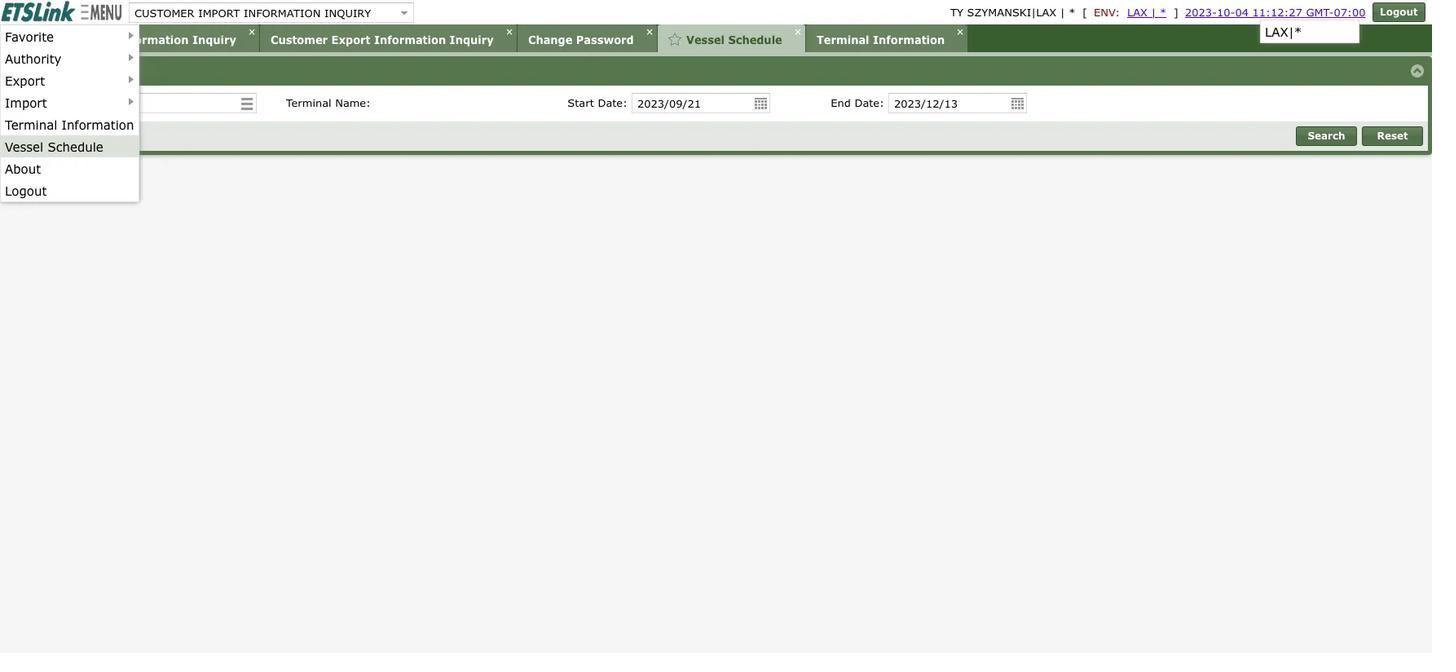 Task type: locate. For each thing, give the bounding box(es) containing it.
export
[[332, 33, 371, 46], [5, 73, 45, 88]]

terminal information link
[[807, 24, 968, 52], [1, 113, 138, 135]]

customer import information inquiry
[[11, 33, 236, 46]]

favorite
[[5, 29, 54, 44]]

0 horizontal spatial *
[[1069, 6, 1076, 19]]

0 vertical spatial terminal
[[817, 33, 870, 46]]

2 customer from the left
[[271, 33, 328, 46]]

vessel schedule
[[687, 33, 783, 46]]

0 vertical spatial vessel schedule link
[[658, 24, 806, 52]]

export link
[[1, 69, 139, 91]]

11:12:27
[[1253, 6, 1303, 19]]

vessel schedule link
[[658, 24, 806, 52], [1, 135, 139, 157]]

0 vertical spatial vessel
[[687, 33, 725, 46]]

about
[[5, 161, 41, 176]]

1 vertical spatial logout
[[5, 183, 47, 198]]

0 vertical spatial schedule
[[729, 33, 783, 46]]

inquiry
[[192, 33, 236, 46], [450, 33, 494, 46]]

* left [
[[1069, 6, 1076, 19]]

logout right 07:00
[[1381, 6, 1419, 18]]

customer export information inquiry link
[[260, 24, 517, 52]]

0 horizontal spatial export
[[5, 73, 45, 88]]

1 horizontal spatial import
[[71, 33, 113, 46]]

ty szymanski|lax | * [ env: lax | * ] 2023-10-04 11:12:27 gmt-07:00
[[951, 6, 1366, 19]]

schedule
[[729, 33, 783, 46], [48, 139, 103, 154]]

authority
[[5, 51, 62, 66]]

terminal information link for change password
[[807, 24, 968, 52]]

1 vertical spatial logout link
[[1, 179, 139, 201]]

import link
[[1, 91, 139, 113]]

0 horizontal spatial inquiry
[[192, 33, 236, 46]]

password
[[576, 33, 634, 46]]

import up authority "link"
[[71, 33, 113, 46]]

| right lax
[[1152, 6, 1157, 19]]

import down authority
[[5, 95, 47, 110]]

0 horizontal spatial customer
[[11, 33, 68, 46]]

| left [
[[1061, 6, 1066, 19]]

terminal information link down ty
[[807, 24, 968, 52]]

1 horizontal spatial terminal information link
[[807, 24, 968, 52]]

customer up authority
[[11, 33, 68, 46]]

terminal for terminal information
[[817, 33, 870, 46]]

1 inquiry from the left
[[192, 33, 236, 46]]

1 horizontal spatial logout
[[1381, 6, 1419, 18]]

terminal inside terminal information vessel schedule about logout
[[5, 117, 57, 132]]

change password
[[528, 33, 634, 46]]

1 horizontal spatial terminal
[[817, 33, 870, 46]]

export inside the customer export information inquiry link
[[332, 33, 371, 46]]

*
[[1069, 6, 1076, 19], [1161, 6, 1167, 19]]

schedule inside terminal information vessel schedule about logout
[[48, 139, 103, 154]]

1 customer from the left
[[11, 33, 68, 46]]

logout link right 07:00
[[1373, 2, 1426, 22]]

0 vertical spatial terminal information link
[[807, 24, 968, 52]]

terminal information vessel schedule about logout
[[5, 117, 134, 198]]

0 horizontal spatial logout
[[5, 183, 47, 198]]

0 horizontal spatial |
[[1061, 6, 1066, 19]]

|
[[1061, 6, 1066, 19], [1152, 6, 1157, 19]]

import
[[71, 33, 113, 46], [5, 95, 47, 110]]

0 horizontal spatial schedule
[[48, 139, 103, 154]]

1 vertical spatial vessel schedule link
[[1, 135, 139, 157]]

1 horizontal spatial schedule
[[729, 33, 783, 46]]

inquiry for customer import information inquiry
[[192, 33, 236, 46]]

1 vertical spatial terminal
[[5, 117, 57, 132]]

1 horizontal spatial vessel schedule link
[[658, 24, 806, 52]]

0 vertical spatial export
[[332, 33, 371, 46]]

vessel
[[687, 33, 725, 46], [5, 139, 43, 154]]

0 horizontal spatial import
[[5, 95, 47, 110]]

logout link
[[1373, 2, 1426, 22], [1, 179, 139, 201]]

information
[[117, 33, 189, 46], [374, 33, 446, 46], [873, 33, 945, 46], [62, 117, 134, 132]]

1 vertical spatial export
[[5, 73, 45, 88]]

logout
[[1381, 6, 1419, 18], [5, 183, 47, 198]]

1 vertical spatial vessel
[[5, 139, 43, 154]]

0 horizontal spatial vessel
[[5, 139, 43, 154]]

1 vertical spatial import
[[5, 95, 47, 110]]

1 horizontal spatial *
[[1161, 6, 1167, 19]]

0 vertical spatial logout link
[[1373, 2, 1426, 22]]

0 horizontal spatial logout link
[[1, 179, 139, 201]]

2 inquiry from the left
[[450, 33, 494, 46]]

0 horizontal spatial vessel schedule link
[[1, 135, 139, 157]]

terminal information link up about link
[[1, 113, 138, 135]]

2 | from the left
[[1152, 6, 1157, 19]]

inquiry left the change
[[450, 33, 494, 46]]

1 vertical spatial terminal information link
[[1, 113, 138, 135]]

lax|* link
[[1262, 20, 1360, 42]]

env:
[[1094, 6, 1121, 19]]

1 horizontal spatial customer
[[271, 33, 328, 46]]

authority link
[[1, 47, 139, 69]]

ty
[[951, 6, 964, 19]]

1 vertical spatial schedule
[[48, 139, 103, 154]]

inquiry down function text field
[[192, 33, 236, 46]]

1 horizontal spatial |
[[1152, 6, 1157, 19]]

customer down function text field
[[271, 33, 328, 46]]

terminal
[[817, 33, 870, 46], [5, 117, 57, 132]]

0 horizontal spatial terminal information link
[[1, 113, 138, 135]]

2 * from the left
[[1161, 6, 1167, 19]]

1 horizontal spatial inquiry
[[450, 33, 494, 46]]

customer
[[11, 33, 68, 46], [271, 33, 328, 46]]

logout down the about
[[5, 183, 47, 198]]

information inside terminal information vessel schedule about logout
[[62, 117, 134, 132]]

0 vertical spatial logout
[[1381, 6, 1419, 18]]

logout link down the about
[[1, 179, 139, 201]]

1 horizontal spatial export
[[332, 33, 371, 46]]

* left ]
[[1161, 6, 1167, 19]]

lax
[[1128, 6, 1148, 19]]

customer for customer export information inquiry
[[271, 33, 328, 46]]

0 horizontal spatial terminal
[[5, 117, 57, 132]]



Task type: vqa. For each thing, say whether or not it's contained in the screenshot.
TY SZYMANSKI|LAX | * [ ENV: LAX | * ] 2023-10-04 11:13:12 GMT-07:00
no



Task type: describe. For each thing, give the bounding box(es) containing it.
terminal information
[[817, 33, 945, 46]]

1 horizontal spatial vessel
[[687, 33, 725, 46]]

lax|*
[[1266, 24, 1303, 39]]

10-
[[1218, 6, 1236, 19]]

inquiry for customer export information inquiry
[[450, 33, 494, 46]]

07:00
[[1335, 6, 1366, 19]]

1 | from the left
[[1061, 6, 1066, 19]]

04
[[1236, 6, 1249, 19]]

logout inside terminal information vessel schedule about logout
[[5, 183, 47, 198]]

customer export information inquiry
[[271, 33, 494, 46]]

vessel inside terminal information vessel schedule about logout
[[5, 139, 43, 154]]

change password link
[[518, 24, 657, 52]]

customer for customer import information inquiry
[[11, 33, 68, 46]]

customer import information inquiry link
[[0, 24, 259, 52]]

1 * from the left
[[1069, 6, 1076, 19]]

[
[[1083, 6, 1088, 19]]

1 horizontal spatial logout link
[[1373, 2, 1426, 22]]

2023-
[[1186, 6, 1218, 19]]

export inside export link
[[5, 73, 45, 88]]

terminal information link for export
[[1, 113, 138, 135]]

szymanski|lax
[[968, 6, 1057, 19]]

gmt-
[[1307, 6, 1335, 19]]

Function text field
[[130, 3, 396, 22]]

terminal for terminal information vessel schedule about logout
[[5, 117, 57, 132]]

]
[[1174, 6, 1179, 19]]

favorite link
[[1, 25, 139, 47]]

0 vertical spatial import
[[71, 33, 113, 46]]

change
[[528, 33, 573, 46]]

about link
[[1, 157, 139, 179]]



